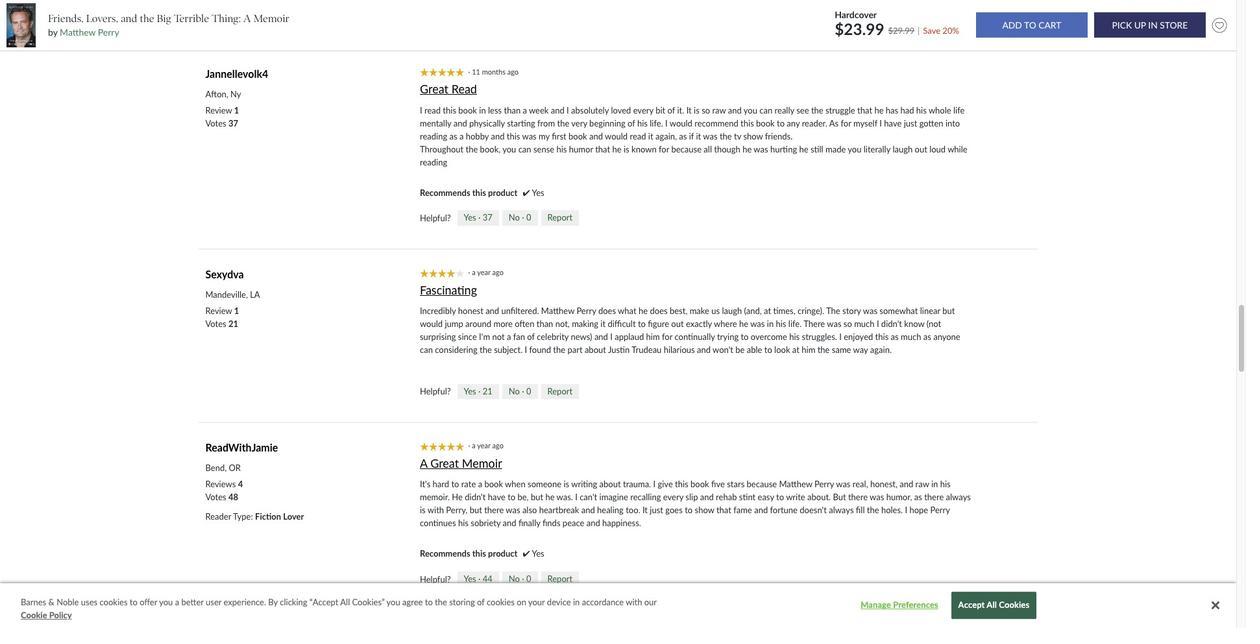 Task type: describe. For each thing, give the bounding box(es) containing it.
know
[[904, 319, 925, 329]]

great read
[[420, 82, 477, 96]]

2 horizontal spatial can
[[760, 105, 773, 115]]

product for a great memoir
[[488, 549, 518, 559]]

and up recommend
[[728, 105, 742, 115]]

24
[[238, 20, 250, 32]]

read for i read this book in less than a week and i absolutely loved every bit of it. it is so raw and you can really see the struggle that he has had his whole life mentally and physically starting from the very beginning of his life. i would recommend this book to any reader. as for myself i have just gotten into reading as a hobby and this was my first book and would read it again, as if it was the tv show friends. throughout the book, you can sense his humor that he is known for because all though he was hurting he still made you literally laugh out loud while reading
[[424, 105, 441, 115]]

has
[[886, 105, 898, 115]]

48
[[228, 492, 238, 503]]

readwithjamie button
[[205, 442, 278, 454]]

is up the was.
[[564, 479, 569, 490]]

1 vertical spatial always
[[829, 505, 854, 516]]

not
[[492, 332, 505, 342]]

yes for a great memoir
[[464, 574, 476, 584]]

1 vertical spatial for
[[659, 144, 669, 154]]

by:
[[902, 20, 916, 32]]

you right offer
[[159, 597, 173, 608]]

i left found
[[525, 345, 527, 355]]

report for great
[[548, 574, 573, 584]]

add to wishlist image
[[1209, 15, 1230, 36]]

of left "24" on the left top of page
[[226, 20, 235, 32]]

he left known
[[612, 144, 622, 154]]

0 horizontal spatial that
[[595, 144, 610, 154]]

2 0 from the top
[[526, 386, 531, 396]]

trudeau
[[632, 345, 662, 355]]

37 inside content helpfulness group
[[483, 213, 493, 223]]

this inside incredibly honest and unfiltered. matthew perry does what he does best, make us laugh (and, at times, cringe). the story was somewhat linear but would jump around more often than not, making it difficult to figure out exactly where he was in his life. there was so much i didn't know (not surprising since i'm not a fan of celebrity news) and i applaud him for continually trying to overcome his struggles. i enjoyed this as much as anyone can considering the subject. i found the part about justin trudeau hilarious and won't be able to look at him the same way again.
[[875, 332, 889, 342]]

on
[[517, 597, 526, 608]]

a up a great memoir
[[472, 442, 476, 450]]

no · 0 for read
[[509, 213, 531, 223]]

of inside barnes & noble uses cookies to offer you a better user experience. by clicking "accept all cookies" you agree to the storing of cookies on your device in accordance with our cookie policy
[[477, 597, 485, 608]]

he right what
[[639, 306, 648, 316]]

if
[[689, 131, 694, 141]]

his down first
[[557, 144, 567, 154]]

of down loved
[[628, 118, 635, 128]]

i left hope
[[905, 505, 907, 516]]

about inside incredibly honest and unfiltered. matthew perry does what he does best, make us laugh (and, at times, cringe). the story was somewhat linear but would jump around more often than not, making it difficult to figure out exactly where he was in his life. there was so much i didn't know (not surprising since i'm not a fan of celebrity news) and i applaud him for continually trying to overcome his struggles. i enjoyed this as much as anyone can considering the subject. i found the part about justin trudeau hilarious and won't be able to look at him the same way again.
[[585, 345, 606, 355]]

life. inside incredibly honest and unfiltered. matthew perry does what he does best, make us laugh (and, at times, cringe). the story was somewhat linear but would jump around more often than not, making it difficult to figure out exactly where he was in his life. there was so much i didn't know (not surprising since i'm not a fan of celebrity news) and i applaud him for continually trying to overcome his struggles. i enjoyed this as much as anyone can considering the subject. i found the part about justin trudeau hilarious and won't be able to look at him the same way again.
[[788, 319, 802, 329]]

book up the friends.
[[756, 118, 775, 128]]

just inside i read this book in less than a week and i absolutely loved every bit of it. it is so raw and you can really see the struggle that he has had his whole life mentally and physically starting from the very beginning of his life. i would recommend this book to any reader. as for myself i have just gotten into reading as a hobby and this was my first book and would read it again, as if it was the tv show friends. throughout the book, you can sense his humor that he is known for because all though he was hurting he still made you literally laugh out loud while reading
[[904, 118, 917, 128]]

life. inside i read this book in less than a week and i absolutely loved every bit of it. it is so raw and you can really see the struggle that he has had his whole life mentally and physically starting from the very beginning of his life. i would recommend this book to any reader. as for myself i have just gotten into reading as a hobby and this was my first book and would read it again, as if it was the tv show friends. throughout the book, you can sense his humor that he is known for because all though he was hurting he still made you literally laugh out loud while reading
[[650, 118, 663, 128]]

a inside friends, lovers, and the big terrible thing: a memoir by matthew perry
[[243, 12, 251, 25]]

i up again.
[[877, 319, 879, 329]]

save 20%
[[923, 25, 959, 35]]

privacy alert dialog
[[0, 583, 1236, 628]]

preferences
[[893, 600, 938, 611]]

readwithjamie
[[205, 442, 278, 454]]

reader.
[[802, 118, 827, 128]]

so inside i read this book in less than a week and i absolutely loved every bit of it. it is so raw and you can really see the struggle that he has had his whole life mentally and physically starting from the very beginning of his life. i would recommend this book to any reader. as for myself i have just gotten into reading as a hobby and this was my first book and would read it again, as if it was the tv show friends. throughout the book, you can sense his humor that he is known for because all though he was hurting he still made you literally laugh out loud while reading
[[702, 105, 710, 115]]

0 vertical spatial always
[[946, 492, 971, 503]]

2 list from the top
[[205, 305, 239, 331]]

his up known
[[637, 118, 648, 128]]

starting
[[507, 118, 535, 128]]

perry right hope
[[930, 505, 950, 516]]

real,
[[853, 479, 868, 490]]

considering
[[435, 345, 478, 355]]

as up "throughout"
[[449, 131, 457, 141]]

manage preferences button
[[859, 593, 940, 619]]

fan
[[513, 332, 525, 342]]

as down (not
[[923, 332, 931, 342]]

he down (and,
[[739, 319, 748, 329]]

making
[[572, 319, 598, 329]]

to inside i read this book in less than a week and i absolutely loved every bit of it. it is so raw and you can really see the struggle that he has had his whole life mentally and physically starting from the very beginning of his life. i would recommend this book to any reader. as for myself i have just gotten into reading as a hobby and this was my first book and would read it again, as if it was the tv show friends. throughout the book, you can sense his humor that he is known for because all though he was hurting he still made you literally laugh out loud while reading
[[777, 118, 785, 128]]

more
[[494, 319, 513, 329]]

device
[[547, 597, 571, 608]]

to down slip
[[685, 505, 693, 516]]

was down be,
[[506, 505, 520, 516]]

helpful? for a
[[420, 574, 451, 585]]

yes · 37
[[464, 213, 493, 223]]

type:
[[233, 512, 253, 522]]

didn't inside incredibly honest and unfiltered. matthew perry does what he does best, make us laugh (and, at times, cringe). the story was somewhat linear but would jump around more often than not, making it difficult to figure out exactly where he was in his life. there was so much i didn't know (not surprising since i'm not a fan of celebrity news) and i applaud him for continually trying to overcome his struggles. i enjoyed this as much as anyone can considering the subject. i found the part about justin trudeau hilarious and won't be able to look at him the same way again.
[[881, 319, 902, 329]]

0 horizontal spatial there
[[484, 505, 504, 516]]

2 cookies from the left
[[487, 597, 515, 608]]

i up again,
[[665, 118, 668, 128]]

was down "the"
[[827, 319, 842, 329]]

than inside incredibly honest and unfiltered. matthew perry does what he does best, make us laugh (and, at times, cringe). the story was somewhat linear but would jump around more often than not, making it difficult to figure out exactly where he was in his life. there was so much i didn't know (not surprising since i'm not a fan of celebrity news) and i applaud him for continually trying to overcome his struggles. i enjoyed this as much as anyone can considering the subject. i found the part about justin trudeau hilarious and won't be able to look at him the same way again.
[[537, 319, 553, 329]]

he right though
[[743, 144, 752, 154]]

he left has
[[875, 105, 884, 115]]

out inside i read this book in less than a week and i absolutely loved every bit of it. it is so raw and you can really see the struggle that he has had his whole life mentally and physically starting from the very beginning of his life. i would recommend this book to any reader. as for myself i have just gotten into reading as a hobby and this was my first book and would read it again, as if it was the tv show friends. throughout the book, you can sense his humor that he is known for because all though he was hurting he still made you literally laugh out loud while reading
[[915, 144, 927, 154]]

and up book,
[[491, 131, 505, 141]]

honest
[[458, 306, 483, 316]]

1 vertical spatial him
[[802, 345, 815, 355]]

votes for fascinating
[[205, 319, 226, 329]]

as inside it's hard to rate a book when someone is writing about trauma. i give this book five stars because matthew perry was real, honest, and raw in his memoir. he didn't have to be, but he was. i can't imagine recalling every slip and rehab stint easy to write about. but there was humor, as there always is with perry, but there was also heartbreak and healing too. it just goes to show that fame and fortune doesn't always fill the holes. i hope perry continues his sobriety and finally finds peace and happiness.
[[914, 492, 922, 503]]

book up slip
[[691, 479, 709, 490]]

of inside incredibly honest and unfiltered. matthew perry does what he does best, make us laugh (and, at times, cringe). the story was somewhat linear but would jump around more often than not, making it difficult to figure out exactly where he was in his life. there was so much i didn't know (not surprising since i'm not a fan of celebrity news) and i applaud him for continually trying to overcome his struggles. i enjoyed this as much as anyone can considering the subject. i found the part about justin trudeau hilarious and won't be able to look at him the same way again.
[[527, 332, 535, 342]]

ny
[[230, 89, 241, 99]]

than inside i read this book in less than a week and i absolutely loved every bit of it. it is so raw and you can really see the struggle that he has had his whole life mentally and physically starting from the very beginning of his life. i would recommend this book to any reader. as for myself i have just gotten into reading as a hobby and this was my first book and would read it again, as if it was the tv show friends. throughout the book, you can sense his humor that he is known for because all though he was hurting he still made you literally laugh out loud while reading
[[504, 105, 521, 115]]

i right the myself
[[880, 118, 882, 128]]

with inside it's hard to rate a book when someone is writing about trauma. i give this book five stars because matthew perry was real, honest, and raw in his memoir. he didn't have to be, but he was. i can't imagine recalling every slip and rehab stint easy to write about. but there was humor, as there always is with perry, but there was also heartbreak and healing too. it just goes to show that fame and fortune doesn't always fill the holes. i hope perry continues his sobriety and finally finds peace and happiness.
[[428, 505, 444, 516]]

big
[[157, 12, 171, 25]]

heartbreak
[[539, 505, 579, 516]]

was down the friends.
[[754, 144, 768, 154]]

to up be
[[741, 332, 749, 342]]

sexydva
[[205, 268, 244, 281]]

lovers,
[[86, 12, 118, 25]]

recommends this product ✔ yes for great read
[[420, 187, 544, 198]]

hard
[[433, 479, 449, 490]]

1 horizontal spatial there
[[848, 492, 868, 503]]

and down easy
[[754, 505, 768, 516]]

his down perry,
[[458, 518, 469, 529]]

in inside it's hard to rate a book when someone is writing about trauma. i give this book five stars because matthew perry was real, honest, and raw in his memoir. he didn't have to be, but he was. i can't imagine recalling every slip and rehab stint easy to write about. but there was humor, as there always is with perry, but there was also heartbreak and healing too. it just goes to show that fame and fortune doesn't always fill the holes. i hope perry continues his sobriety and finally finds peace and happiness.
[[931, 479, 938, 490]]

as left the if
[[679, 131, 687, 141]]

0 vertical spatial much
[[854, 319, 875, 329]]

1 for fascinating
[[234, 306, 239, 316]]

i left absolutely
[[567, 105, 569, 115]]

the up first
[[557, 118, 569, 128]]

1 vertical spatial memoir
[[462, 456, 502, 471]]

and down can't
[[581, 505, 595, 516]]

i up justin
[[610, 332, 613, 342]]

you right book,
[[503, 144, 516, 154]]

the left tv in the right of the page
[[720, 131, 732, 141]]

and down the continually
[[697, 345, 711, 355]]

be
[[736, 345, 745, 355]]

&
[[48, 597, 54, 608]]

1 does from the left
[[598, 306, 616, 316]]

and down beginning
[[589, 131, 603, 141]]

2 report button from the top
[[541, 384, 579, 399]]

recommends for read
[[420, 187, 470, 198]]

or
[[229, 463, 241, 473]]

have inside i read this book in less than a week and i absolutely loved every bit of it. it is so raw and you can really see the struggle that he has had his whole life mentally and physically starting from the very beginning of his life. i would recommend this book to any reader. as for myself i have just gotten into reading as a hobby and this was my first book and would read it again, as if it was the tv show friends. throughout the book, you can sense his humor that he is known for because all though he was hurting he still made you literally laugh out loud while reading
[[884, 118, 902, 128]]

votes for great read
[[205, 118, 226, 128]]

friends,
[[48, 12, 84, 25]]

would inside incredibly honest and unfiltered. matthew perry does what he does best, make us laugh (and, at times, cringe). the story was somewhat linear but would jump around more often than not, making it difficult to figure out exactly where he was in his life. there was so much i didn't know (not surprising since i'm not a fan of celebrity news) and i applaud him for continually trying to overcome his struggles. i enjoyed this as much as anyone can considering the subject. i found the part about justin trudeau hilarious and won't be able to look at him the same way again.
[[420, 319, 443, 329]]

though
[[714, 144, 740, 154]]

literally
[[864, 144, 891, 154]]

1–8
[[205, 20, 223, 32]]

imagine
[[599, 492, 628, 503]]

you left agree
[[387, 597, 400, 608]]

and right news)
[[594, 332, 608, 342]]

can't
[[580, 492, 597, 503]]

somewhat
[[880, 306, 918, 316]]

give
[[658, 479, 673, 490]]

incredibly honest and unfiltered. matthew perry does what he does best, make us laugh (and, at times, cringe). the story was somewhat linear but would jump around more often than not, making it difficult to figure out exactly where he was in his life. there was so much i didn't know (not surprising since i'm not a fan of celebrity news) and i applaud him for continually trying to overcome his struggles. i enjoyed this as much as anyone can considering the subject. i found the part about justin trudeau hilarious and won't be able to look at him the same way again.
[[420, 306, 960, 355]]

2 content helpfulness group from the top
[[420, 384, 579, 399]]

2 no from the top
[[509, 386, 520, 396]]

this up yes · 37
[[472, 187, 486, 198]]

still
[[811, 144, 823, 154]]

2 horizontal spatial there
[[924, 492, 944, 503]]

2 horizontal spatial read
[[630, 131, 646, 141]]

this up yes · 44
[[472, 549, 486, 559]]

applaud
[[615, 332, 644, 342]]

noble
[[57, 597, 79, 608]]

bend, or reviews 4 votes 48
[[205, 463, 243, 503]]

and inside friends, lovers, and the big terrible thing: a memoir by matthew perry
[[121, 12, 137, 25]]

anyone
[[933, 332, 960, 342]]

i up same in the bottom of the page
[[839, 332, 842, 342]]

2 horizontal spatial that
[[857, 105, 872, 115]]

have inside it's hard to rate a book when someone is writing about trauma. i give this book five stars because matthew perry was real, honest, and raw in his memoir. he didn't have to be, but he was. i can't imagine recalling every slip and rehab stint easy to write about. but there was humor, as there always is with perry, but there was also heartbreak and healing too. it just goes to show that fame and fortune doesn't always fill the holes. i hope perry continues his sobriety and finally finds peace and happiness.
[[488, 492, 506, 503]]

as up again.
[[891, 332, 899, 342]]

a great memoir
[[420, 456, 502, 471]]

1 horizontal spatial much
[[901, 332, 921, 342]]

· 11 months ago
[[468, 67, 522, 76]]

his up look
[[789, 332, 800, 342]]

difficult
[[608, 319, 636, 329]]

surprising
[[420, 332, 456, 342]]

2 vertical spatial but
[[470, 505, 482, 516]]

perry,
[[446, 505, 468, 516]]

fortune
[[770, 505, 798, 516]]

reviews inside bend, or reviews 4 votes 48
[[205, 479, 236, 490]]

sort by:
[[880, 20, 918, 32]]

his right the had at the top
[[916, 105, 927, 115]]

a left hobby
[[459, 131, 464, 141]]

hilarious
[[664, 345, 695, 355]]

report button for read
[[541, 211, 579, 226]]

won't
[[713, 345, 733, 355]]

recommends this product ✔ yes for a great memoir
[[420, 549, 544, 559]]

to left figure
[[638, 319, 646, 329]]

i right the was.
[[575, 492, 578, 503]]

yes for fascinating
[[464, 386, 476, 396]]

book left when at the bottom left of page
[[484, 479, 503, 490]]

jannellevolk4
[[205, 67, 268, 80]]

all inside barnes & noble uses cookies to offer you a better user experience. by clicking "accept all cookies" you agree to the storing of cookies on your device in accordance with our cookie policy
[[340, 597, 350, 608]]

make
[[690, 306, 709, 316]]

a inside barnes & noble uses cookies to offer you a better user experience. by clicking "accept all cookies" you agree to the storing of cookies on your device in accordance with our cookie policy
[[175, 597, 179, 608]]

easy
[[758, 492, 774, 503]]

he
[[452, 492, 463, 503]]

way
[[853, 345, 868, 355]]

cookie policy link
[[21, 609, 72, 622]]

37 inside "afton, ny review 1 votes 37"
[[228, 118, 238, 128]]

look
[[774, 345, 790, 355]]

report for read
[[548, 213, 573, 223]]

finally
[[519, 518, 540, 529]]

laugh inside incredibly honest and unfiltered. matthew perry does what he does best, make us laugh (and, at times, cringe). the story was somewhat linear but would jump around more often than not, making it difficult to figure out exactly where he was in his life. there was so much i didn't know (not surprising since i'm not a fan of celebrity news) and i applaud him for continually trying to overcome his struggles. i enjoyed this as much as anyone can considering the subject. i found the part about justin trudeau hilarious and won't be able to look at him the same way again.
[[722, 306, 742, 316]]

0 vertical spatial reviews
[[252, 20, 291, 32]]

0 vertical spatial at
[[764, 306, 771, 316]]

of left it.
[[668, 105, 675, 115]]

this down starting
[[507, 131, 520, 141]]

matthew inside friends, lovers, and the big terrible thing: a memoir by matthew perry
[[60, 27, 96, 38]]

and right slip
[[700, 492, 714, 503]]

gotten
[[920, 118, 943, 128]]

hardcover
[[835, 9, 877, 20]]

accept all cookies button
[[951, 592, 1037, 619]]

review for fascinating
[[205, 306, 232, 316]]

book down very
[[569, 131, 587, 141]]

was up the but
[[836, 479, 851, 490]]

was right story
[[863, 306, 878, 316]]

i up mentally
[[420, 105, 422, 115]]

44
[[483, 574, 493, 584]]

is right it.
[[694, 105, 700, 115]]

user
[[206, 597, 221, 608]]

recommend
[[695, 118, 739, 128]]

his down times,
[[776, 319, 786, 329]]

review for great read
[[205, 105, 232, 115]]

0 vertical spatial would
[[670, 118, 692, 128]]

friends, lovers, and the big terrible thing: a memoir image
[[6, 3, 35, 47]]

clicking
[[280, 597, 307, 608]]

votes inside bend, or reviews 4 votes 48
[[205, 492, 226, 503]]

friends.
[[765, 131, 793, 141]]

so inside incredibly honest and unfiltered. matthew perry does what he does best, make us laugh (and, at times, cringe). the story was somewhat linear but would jump around more often than not, making it difficult to figure out exactly where he was in his life. there was so much i didn't know (not surprising since i'm not a fan of celebrity news) and i applaud him for continually trying to overcome his struggles. i enjoyed this as much as anyone can considering the subject. i found the part about justin trudeau hilarious and won't be able to look at him the same way again.
[[844, 319, 852, 329]]

trying
[[717, 332, 739, 342]]

since
[[458, 332, 477, 342]]

the inside friends, lovers, and the big terrible thing: a memoir by matthew perry
[[140, 12, 154, 25]]

to left be,
[[508, 492, 515, 503]]

physically
[[469, 118, 505, 128]]

mandeville, la review 1 votes 21
[[205, 290, 260, 329]]

1 vertical spatial a
[[420, 456, 427, 471]]

struggles.
[[802, 332, 837, 342]]

0 vertical spatial for
[[841, 118, 851, 128]]

to right agree
[[425, 597, 433, 608]]

2 does from the left
[[650, 306, 668, 316]]

loved
[[611, 105, 631, 115]]

0 horizontal spatial him
[[646, 332, 660, 342]]

is left known
[[624, 144, 629, 154]]

1–8 of 24 reviews alert
[[205, 20, 296, 32]]

didn't inside it's hard to rate a book when someone is writing about trauma. i give this book five stars because matthew perry was real, honest, and raw in his memoir. he didn't have to be, but he was. i can't imagine recalling every slip and rehab stint easy to write about. but there was humor, as there always is with perry, but there was also heartbreak and healing too. it just goes to show that fame and fortune doesn't always fill the holes. i hope perry continues his sobriety and finally finds peace and happiness.
[[465, 492, 486, 503]]

book up "physically"
[[458, 105, 477, 115]]

manage
[[861, 600, 891, 611]]

✔ for great read
[[523, 187, 530, 198]]

reader
[[205, 512, 231, 522]]

in inside i read this book in less than a week and i absolutely loved every bit of it. it is so raw and you can really see the struggle that he has had his whole life mentally and physically starting from the very beginning of his life. i would recommend this book to any reader. as for myself i have just gotten into reading as a hobby and this was my first book and would read it again, as if it was the tv show friends. throughout the book, you can sense his humor that he is known for because all though he was hurting he still made you literally laugh out loud while reading
[[479, 105, 486, 115]]

this up tv in the right of the page
[[741, 118, 754, 128]]

matthew inside it's hard to rate a book when someone is writing about trauma. i give this book five stars because matthew perry was real, honest, and raw in his memoir. he didn't have to be, but he was. i can't imagine recalling every slip and rehab stint easy to write about. but there was humor, as there always is with perry, but there was also heartbreak and healing too. it just goes to show that fame and fortune doesn't always fill the holes. i hope perry continues his sobriety and finally finds peace and happiness.
[[779, 479, 812, 490]]

every inside it's hard to rate a book when someone is writing about trauma. i give this book five stars because matthew perry was real, honest, and raw in his memoir. he didn't have to be, but he was. i can't imagine recalling every slip and rehab stint easy to write about. but there was humor, as there always is with perry, but there was also heartbreak and healing too. it just goes to show that fame and fortune doesn't always fill the holes. i hope perry continues his sobriety and finally finds peace and happiness.
[[663, 492, 683, 503]]

because inside i read this book in less than a week and i absolutely loved every bit of it. it is so raw and you can really see the struggle that he has had his whole life mentally and physically starting from the very beginning of his life. i would recommend this book to any reader. as for myself i have just gotten into reading as a hobby and this was my first book and would read it again, as if it was the tv show friends. throughout the book, you can sense his humor that he is known for because all though he was hurting he still made you literally laugh out loud while reading
[[671, 144, 702, 154]]

fascinating
[[420, 283, 477, 297]]

and right peace on the bottom left of page
[[587, 518, 600, 529]]

it.
[[677, 105, 684, 115]]

year for a great memoir
[[477, 442, 491, 450]]

was up all
[[703, 131, 718, 141]]

11
[[472, 67, 480, 76]]

his right the honest,
[[940, 479, 951, 490]]

all inside button
[[987, 600, 997, 611]]

this inside it's hard to rate a book when someone is writing about trauma. i give this book five stars because matthew perry was real, honest, and raw in his memoir. he didn't have to be, but he was. i can't imagine recalling every slip and rehab stint easy to write about. but there was humor, as there always is with perry, but there was also heartbreak and healing too. it just goes to show that fame and fortune doesn't always fill the holes. i hope perry continues his sobriety and finally finds peace and happiness.
[[675, 479, 689, 490]]

ago for great read
[[507, 67, 519, 76]]



Task type: vqa. For each thing, say whether or not it's contained in the screenshot.
Circe within the Circe by Madeline Miller
no



Task type: locate. For each thing, give the bounding box(es) containing it.
the left big
[[140, 12, 154, 25]]

1 0 from the top
[[526, 213, 531, 223]]

this up mentally
[[443, 105, 456, 115]]

1 vertical spatial no · 0
[[509, 386, 531, 396]]

trauma.
[[623, 479, 651, 490]]

by
[[268, 597, 278, 608]]

1 horizontal spatial raw
[[916, 479, 929, 490]]

to down overcome
[[764, 345, 772, 355]]

21 inside content helpfulness group
[[483, 386, 493, 396]]

helpful? left yes · 21
[[420, 386, 451, 397]]

cookies
[[999, 600, 1030, 611]]

it inside it's hard to rate a book when someone is writing about trauma. i give this book five stars because matthew perry was real, honest, and raw in his memoir. he didn't have to be, but he was. i can't imagine recalling every slip and rehab stint easy to write about. but there was humor, as there always is with perry, but there was also heartbreak and healing too. it just goes to show that fame and fortune doesn't always fill the holes. i hope perry continues his sobriety and finally finds peace and happiness.
[[643, 505, 648, 516]]

in inside barnes & noble uses cookies to offer you a better user experience. by clicking "accept all cookies" you agree to the storing of cookies on your device in accordance with our cookie policy
[[573, 597, 580, 608]]

out inside incredibly honest and unfiltered. matthew perry does what he does best, make us laugh (and, at times, cringe). the story was somewhat linear but would jump around more often than not, making it difficult to figure out exactly where he was in his life. there was so much i didn't know (not surprising since i'm not a fan of celebrity news) and i applaud him for continually trying to overcome his struggles. i enjoyed this as much as anyone can considering the subject. i found the part about justin trudeau hilarious and won't be able to look at him the same way again.
[[671, 319, 684, 329]]

perry down lovers,
[[98, 27, 119, 38]]

laugh right 'literally'
[[893, 144, 913, 154]]

1 vertical spatial 0
[[526, 386, 531, 396]]

$23.99 $29.99
[[835, 19, 915, 38]]

a inside it's hard to rate a book when someone is writing about trauma. i give this book five stars because matthew perry was real, honest, and raw in his memoir. he didn't have to be, but he was. i can't imagine recalling every slip and rehab stint easy to write about. but there was humor, as there always is with perry, but there was also heartbreak and healing too. it just goes to show that fame and fortune doesn't always fill the holes. i hope perry continues his sobriety and finally finds peace and happiness.
[[478, 479, 482, 490]]

unfiltered.
[[501, 306, 539, 316]]

1 helpful? from the top
[[420, 213, 451, 223]]

0 vertical spatial votes
[[205, 118, 226, 128]]

can inside incredibly honest and unfiltered. matthew perry does what he does best, make us laugh (and, at times, cringe). the story was somewhat linear but would jump around more often than not, making it difficult to figure out exactly where he was in his life. there was so much i didn't know (not surprising since i'm not a fan of celebrity news) and i applaud him for continually trying to overcome his struggles. i enjoyed this as much as anyone can considering the subject. i found the part about justin trudeau hilarious and won't be able to look at him the same way again.
[[420, 345, 433, 355]]

as
[[449, 131, 457, 141], [679, 131, 687, 141], [891, 332, 899, 342], [923, 332, 931, 342], [914, 492, 922, 503]]

always
[[946, 492, 971, 503], [829, 505, 854, 516]]

0 horizontal spatial much
[[854, 319, 875, 329]]

0 down found
[[526, 386, 531, 396]]

1 vertical spatial so
[[844, 319, 852, 329]]

1 horizontal spatial have
[[884, 118, 902, 128]]

1 ✔ from the top
[[523, 187, 530, 198]]

but inside incredibly honest and unfiltered. matthew perry does what he does best, make us laugh (and, at times, cringe). the story was somewhat linear but would jump around more often than not, making it difficult to figure out exactly where he was in his life. there was so much i didn't know (not surprising since i'm not a fan of celebrity news) and i applaud him for continually trying to overcome his struggles. i enjoyed this as much as anyone can considering the subject. i found the part about justin trudeau hilarious and won't be able to look at him the same way again.
[[943, 306, 955, 316]]

1 vertical spatial read
[[424, 105, 441, 115]]

laugh up the where
[[722, 306, 742, 316]]

around
[[465, 319, 491, 329]]

list down "bend,"
[[205, 478, 243, 504]]

2 vertical spatial no · 0
[[509, 574, 531, 584]]

myself
[[854, 118, 878, 128]]

0 horizontal spatial 37
[[228, 118, 238, 128]]

about up imagine
[[599, 479, 621, 490]]

2 1 from the top
[[234, 306, 239, 316]]

report
[[548, 213, 573, 223], [548, 386, 573, 396], [548, 574, 573, 584]]

celebrity
[[537, 332, 569, 342]]

0 vertical spatial 1
[[234, 105, 239, 115]]

0 vertical spatial memoir
[[254, 12, 289, 25]]

0 vertical spatial every
[[633, 105, 654, 115]]

rehab
[[716, 492, 737, 503]]

and up humor,
[[900, 479, 913, 490]]

0 vertical spatial review
[[205, 105, 232, 115]]

him down figure
[[646, 332, 660, 342]]

slip
[[686, 492, 698, 503]]

1 horizontal spatial but
[[531, 492, 543, 503]]

1 inside mandeville, la review 1 votes 21
[[234, 306, 239, 316]]

3 content helpfulness group from the top
[[420, 572, 579, 587]]

2 vertical spatial that
[[717, 505, 731, 516]]

year for fascinating
[[477, 268, 491, 277]]

matthew inside incredibly honest and unfiltered. matthew perry does what he does best, make us laugh (and, at times, cringe). the story was somewhat linear but would jump around more often than not, making it difficult to figure out exactly where he was in his life. there was so much i didn't know (not surprising since i'm not a fan of celebrity news) and i applaud him for continually trying to overcome his struggles. i enjoyed this as much as anyone can considering the subject. i found the part about justin trudeau hilarious and won't be able to look at him the same way again.
[[541, 306, 574, 316]]

2 vertical spatial 0
[[526, 574, 531, 584]]

list down the mandeville,
[[205, 305, 239, 331]]

for right as
[[841, 118, 851, 128]]

list containing reviews
[[205, 478, 243, 504]]

1 year from the top
[[477, 268, 491, 277]]

0 horizontal spatial because
[[671, 144, 702, 154]]

0 vertical spatial no · 0
[[509, 213, 531, 223]]

la
[[250, 290, 260, 300]]

made
[[826, 144, 846, 154]]

great up hard
[[430, 456, 459, 471]]

every inside i read this book in less than a week and i absolutely loved every bit of it. it is so raw and you can really see the struggle that he has had his whole life mentally and physically starting from the very beginning of his life. i would recommend this book to any reader. as for myself i have just gotten into reading as a hobby and this was my first book and would read it again, as if it was the tv show friends. throughout the book, you can sense his humor that he is known for because all though he was hurting he still made you literally laugh out loud while reading
[[633, 105, 654, 115]]

the down i'm
[[480, 345, 492, 355]]

3 votes from the top
[[205, 492, 226, 503]]

None submit
[[976, 13, 1088, 38], [1094, 13, 1206, 38], [976, 13, 1088, 38], [1094, 13, 1206, 38]]

list
[[205, 104, 239, 130], [205, 305, 239, 331], [205, 478, 243, 504]]

2 votes from the top
[[205, 319, 226, 329]]

it's
[[420, 479, 431, 490]]

list down afton,
[[205, 104, 239, 130]]

1 inside "afton, ny review 1 votes 37"
[[234, 105, 239, 115]]

0 vertical spatial 0
[[526, 213, 531, 223]]

show right tv in the right of the page
[[743, 131, 763, 141]]

1 vertical spatial votes
[[205, 319, 226, 329]]

1 content helpfulness group from the top
[[420, 210, 579, 226]]

0 vertical spatial great
[[420, 82, 449, 96]]

a up fascinating
[[472, 268, 476, 277]]

was left my
[[522, 131, 537, 141]]

1 vertical spatial than
[[537, 319, 553, 329]]

matthew down friends,
[[60, 27, 96, 38]]

sense
[[533, 144, 554, 154]]

1 horizontal spatial him
[[802, 345, 815, 355]]

he
[[875, 105, 884, 115], [612, 144, 622, 154], [743, 144, 752, 154], [799, 144, 808, 154], [639, 306, 648, 316], [739, 319, 748, 329], [545, 492, 555, 503]]

1 vertical spatial would
[[605, 131, 628, 141]]

humor,
[[886, 492, 912, 503]]

in inside incredibly honest and unfiltered. matthew perry does what he does best, make us laugh (and, at times, cringe). the story was somewhat linear but would jump around more often than not, making it difficult to figure out exactly where he was in his life. there was so much i didn't know (not surprising since i'm not a fan of celebrity news) and i applaud him for continually trying to overcome his struggles. i enjoyed this as much as anyone can considering the subject. i found the part about justin trudeau hilarious and won't be able to look at him the same way again.
[[767, 319, 774, 329]]

raw inside i read this book in less than a week and i absolutely loved every bit of it. it is so raw and you can really see the struggle that he has had his whole life mentally and physically starting from the very beginning of his life. i would recommend this book to any reader. as for myself i have just gotten into reading as a hobby and this was my first book and would read it again, as if it was the tv show friends. throughout the book, you can sense his humor that he is known for because all though he was hurting he still made you literally laugh out loud while reading
[[712, 105, 726, 115]]

"accept
[[310, 597, 338, 608]]

3 report button from the top
[[541, 572, 579, 587]]

writing
[[571, 479, 597, 490]]

that
[[857, 105, 872, 115], [595, 144, 610, 154], [717, 505, 731, 516]]

memoir inside friends, lovers, and the big terrible thing: a memoir by matthew perry
[[254, 12, 289, 25]]

0 horizontal spatial it
[[601, 319, 606, 329]]

helpful? for great
[[420, 213, 451, 223]]

votes inside mandeville, la review 1 votes 21
[[205, 319, 226, 329]]

there up sobriety
[[484, 505, 504, 516]]

when
[[505, 479, 526, 490]]

and up hobby
[[453, 118, 467, 128]]

0 horizontal spatial cookies
[[100, 597, 128, 608]]

21 down i'm
[[483, 386, 493, 396]]

2 vertical spatial votes
[[205, 492, 226, 503]]

every left bit on the top
[[633, 105, 654, 115]]

0 horizontal spatial didn't
[[465, 492, 486, 503]]

that right humor
[[595, 144, 610, 154]]

you right made
[[848, 144, 862, 154]]

friends, lovers, and the big terrible thing: a memoir by matthew perry
[[48, 12, 289, 38]]

read for great read
[[452, 82, 477, 96]]

and left the finally
[[503, 518, 516, 529]]

reviews down "bend,"
[[205, 479, 236, 490]]

0 vertical spatial year
[[477, 268, 491, 277]]

about
[[585, 345, 606, 355], [599, 479, 621, 490]]

1 vertical spatial no
[[509, 386, 520, 396]]

the inside it's hard to rate a book when someone is writing about trauma. i give this book five stars because matthew perry was real, honest, and raw in his memoir. he didn't have to be, but he was. i can't imagine recalling every slip and rehab stint easy to write about. but there was humor, as there always is with perry, but there was also heartbreak and healing too. it just goes to show that fame and fortune doesn't always fill the holes. i hope perry continues his sobriety and finally finds peace and happiness.
[[867, 505, 879, 516]]

it right it.
[[686, 105, 692, 115]]

3 no · 0 from the top
[[509, 574, 531, 584]]

·
[[468, 67, 470, 76], [478, 213, 481, 223], [522, 213, 524, 223], [468, 268, 470, 277], [478, 386, 481, 396], [522, 386, 524, 396], [468, 442, 470, 450], [478, 574, 481, 584], [522, 574, 524, 584]]

but right be,
[[531, 492, 543, 503]]

it right the if
[[696, 131, 701, 141]]

0 horizontal spatial life.
[[650, 118, 663, 128]]

to up fortune on the right of the page
[[776, 492, 784, 503]]

continues
[[420, 518, 456, 529]]

0 vertical spatial that
[[857, 105, 872, 115]]

a inside incredibly honest and unfiltered. matthew perry does what he does best, make us laugh (and, at times, cringe). the story was somewhat linear but would jump around more often than not, making it difficult to figure out exactly where he was in his life. there was so much i didn't know (not surprising since i'm not a fan of celebrity news) and i applaud him for continually trying to overcome his struggles. i enjoyed this as much as anyone can considering the subject. i found the part about justin trudeau hilarious and won't be able to look at him the same way again.
[[507, 332, 511, 342]]

able
[[747, 345, 762, 355]]

2 horizontal spatial would
[[670, 118, 692, 128]]

better
[[181, 597, 204, 608]]

1 1 from the top
[[234, 105, 239, 115]]

4
[[238, 479, 243, 490]]

votes down the mandeville,
[[205, 319, 226, 329]]

it inside incredibly honest and unfiltered. matthew perry does what he does best, make us laugh (and, at times, cringe). the story was somewhat linear but would jump around more often than not, making it difficult to figure out exactly where he was in his life. there was so much i didn't know (not surprising since i'm not a fan of celebrity news) and i applaud him for continually trying to overcome his struggles. i enjoyed this as much as anyone can considering the subject. i found the part about justin trudeau hilarious and won't be able to look at him the same way again.
[[601, 319, 606, 329]]

there up fill
[[848, 492, 868, 503]]

no · 0 up on
[[509, 574, 531, 584]]

lover
[[283, 512, 304, 522]]

· a year ago for a great memoir
[[468, 442, 507, 450]]

3 report from the top
[[548, 574, 573, 584]]

2 report from the top
[[548, 386, 573, 396]]

0 horizontal spatial at
[[764, 306, 771, 316]]

the
[[826, 306, 840, 316]]

he inside it's hard to rate a book when someone is writing about trauma. i give this book five stars because matthew perry was real, honest, and raw in his memoir. he didn't have to be, but he was. i can't imagine recalling every slip and rehab stint easy to write about. but there was humor, as there always is with perry, but there was also heartbreak and healing too. it just goes to show that fame and fortune doesn't always fill the holes. i hope perry continues his sobriety and finally finds peace and happiness.
[[545, 492, 555, 503]]

1 no · 0 from the top
[[509, 213, 531, 223]]

2 helpful? from the top
[[420, 386, 451, 397]]

$29.99
[[888, 25, 915, 35]]

votes
[[205, 118, 226, 128], [205, 319, 226, 329], [205, 492, 226, 503]]

show down slip
[[695, 505, 714, 516]]

show inside i read this book in less than a week and i absolutely loved every bit of it. it is so raw and you can really see the struggle that he has had his whole life mentally and physically starting from the very beginning of his life. i would recommend this book to any reader. as for myself i have just gotten into reading as a hobby and this was my first book and would read it again, as if it was the tv show friends. throughout the book, you can sense his humor that he is known for because all though he was hurting he still made you literally laugh out loud while reading
[[743, 131, 763, 141]]

be,
[[518, 492, 529, 503]]

had
[[901, 105, 914, 115]]

the down struggles.
[[818, 345, 830, 355]]

0 vertical spatial can
[[760, 105, 773, 115]]

2 · a year ago from the top
[[468, 442, 507, 450]]

1 horizontal spatial 37
[[483, 213, 493, 223]]

0 for great
[[526, 574, 531, 584]]

memoir
[[254, 12, 289, 25], [462, 456, 502, 471]]

review inside "afton, ny review 1 votes 37"
[[205, 105, 232, 115]]

1 vertical spatial it
[[643, 505, 648, 516]]

of right storing
[[477, 597, 485, 608]]

0 vertical spatial with
[[428, 505, 444, 516]]

1 for great read
[[234, 105, 239, 115]]

reading down mentally
[[420, 131, 447, 141]]

2 year from the top
[[477, 442, 491, 450]]

2 no · 0 from the top
[[509, 386, 531, 396]]

raw up hope
[[916, 479, 929, 490]]

21 down the mandeville,
[[228, 319, 238, 329]]

0 vertical spatial read
[[452, 82, 477, 96]]

0 vertical spatial about
[[585, 345, 606, 355]]

i'm
[[479, 332, 490, 342]]

report button for great
[[541, 572, 579, 587]]

all right accept
[[987, 600, 997, 611]]

known
[[632, 144, 657, 154]]

a
[[523, 105, 527, 115], [459, 131, 464, 141], [472, 268, 476, 277], [507, 332, 511, 342], [472, 442, 476, 450], [478, 479, 482, 490], [175, 597, 179, 608]]

1 · a year ago from the top
[[468, 268, 507, 277]]

$23.99
[[835, 19, 884, 38]]

memoir.
[[420, 492, 450, 503]]

21 inside mandeville, la review 1 votes 21
[[228, 319, 238, 329]]

1 product from the top
[[488, 187, 518, 198]]

yes for great read
[[464, 213, 476, 223]]

0 vertical spatial it
[[686, 105, 692, 115]]

no · 0 right yes · 21
[[509, 386, 531, 396]]

matthew perry link
[[60, 27, 119, 38]]

just down the had at the top
[[904, 118, 917, 128]]

it
[[648, 131, 653, 141], [696, 131, 701, 141], [601, 319, 606, 329]]

helpful? up agree
[[420, 574, 451, 585]]

0 horizontal spatial every
[[633, 105, 654, 115]]

he left still
[[799, 144, 808, 154]]

with inside barnes & noble uses cookies to offer you a better user experience. by clicking "accept all cookies" you agree to the storing of cookies on your device in accordance with our cookie policy
[[626, 597, 642, 608]]

it inside i read this book in less than a week and i absolutely loved every bit of it. it is so raw and you can really see the struggle that he has had his whole life mentally and physically starting from the very beginning of his life. i would recommend this book to any reader. as for myself i have just gotten into reading as a hobby and this was my first book and would read it again, as if it was the tv show friends. throughout the book, you can sense his humor that he is known for because all though he was hurting he still made you literally laugh out loud while reading
[[686, 105, 692, 115]]

hurting
[[770, 144, 797, 154]]

2 review from the top
[[205, 306, 232, 316]]

0 vertical spatial a
[[243, 12, 251, 25]]

0 vertical spatial list
[[205, 104, 239, 130]]

0 vertical spatial him
[[646, 332, 660, 342]]

list for a
[[205, 478, 243, 504]]

1 reading from the top
[[420, 131, 447, 141]]

1 recommends this product ✔ yes from the top
[[420, 187, 544, 198]]

2 vertical spatial can
[[420, 345, 433, 355]]

1 horizontal spatial that
[[717, 505, 731, 516]]

because up easy
[[747, 479, 777, 490]]

what
[[618, 306, 637, 316]]

no for great
[[509, 574, 520, 584]]

0 horizontal spatial so
[[702, 105, 710, 115]]

ago up unfiltered. at left
[[492, 268, 504, 277]]

2 horizontal spatial but
[[943, 306, 955, 316]]

and up more
[[486, 306, 499, 316]]

0 vertical spatial 37
[[228, 118, 238, 128]]

0 vertical spatial ✔
[[523, 187, 530, 198]]

1 horizontal spatial always
[[946, 492, 971, 503]]

0 horizontal spatial memoir
[[254, 12, 289, 25]]

overcome
[[751, 332, 787, 342]]

no · 0 for great
[[509, 574, 531, 584]]

0 for read
[[526, 213, 531, 223]]

that inside it's hard to rate a book when someone is writing about trauma. i give this book five stars because matthew perry was real, honest, and raw in his memoir. he didn't have to be, but he was. i can't imagine recalling every slip and rehab stint easy to write about. but there was humor, as there always is with perry, but there was also heartbreak and healing too. it just goes to show that fame and fortune doesn't always fill the holes. i hope perry continues his sobriety and finally finds peace and happiness.
[[717, 505, 731, 516]]

in up overcome
[[767, 319, 774, 329]]

3 0 from the top
[[526, 574, 531, 584]]

0 horizontal spatial show
[[695, 505, 714, 516]]

product up yes · 37
[[488, 187, 518, 198]]

for down again,
[[659, 144, 669, 154]]

1 vertical spatial have
[[488, 492, 506, 503]]

because inside it's hard to rate a book when someone is writing about trauma. i give this book five stars because matthew perry was real, honest, and raw in his memoir. he didn't have to be, but he was. i can't imagine recalling every slip and rehab stint easy to write about. but there was humor, as there always is with perry, but there was also heartbreak and healing too. it just goes to show that fame and fortune doesn't always fill the holes. i hope perry continues his sobriety and finally finds peace and happiness.
[[747, 479, 777, 490]]

3 list from the top
[[205, 478, 243, 504]]

0 horizontal spatial always
[[829, 505, 854, 516]]

3 no from the top
[[509, 574, 520, 584]]

didn't down somewhat
[[881, 319, 902, 329]]

you
[[744, 105, 757, 115], [503, 144, 516, 154], [848, 144, 862, 154], [159, 597, 173, 608], [387, 597, 400, 608]]

1 horizontal spatial all
[[987, 600, 997, 611]]

content helpfulness group for read
[[420, 210, 579, 226]]

can down surprising
[[420, 345, 433, 355]]

2 recommends from the top
[[420, 549, 470, 559]]

us
[[712, 306, 720, 316]]

1 vertical spatial didn't
[[465, 492, 486, 503]]

review inside mandeville, la review 1 votes 21
[[205, 306, 232, 316]]

1 list from the top
[[205, 104, 239, 130]]

2 recommends this product ✔ yes from the top
[[420, 549, 544, 559]]

1 no from the top
[[509, 213, 520, 223]]

you left really
[[744, 105, 757, 115]]

than
[[504, 105, 521, 115], [537, 319, 553, 329]]

the down celebrity
[[553, 345, 565, 355]]

a up it's
[[420, 456, 427, 471]]

1 vertical spatial 37
[[483, 213, 493, 223]]

3 helpful? from the top
[[420, 574, 451, 585]]

0 vertical spatial ago
[[507, 67, 519, 76]]

cookie
[[21, 610, 47, 620]]

· a year ago for fascinating
[[468, 268, 507, 277]]

1 cookies from the left
[[100, 597, 128, 608]]

him down struggles.
[[802, 345, 815, 355]]

for inside incredibly honest and unfiltered. matthew perry does what he does best, make us laugh (and, at times, cringe). the story was somewhat linear but would jump around more often than not, making it difficult to figure out exactly where he was in his life. there was so much i didn't know (not surprising since i'm not a fan of celebrity news) and i applaud him for continually trying to overcome his struggles. i enjoyed this as much as anyone can considering the subject. i found the part about justin trudeau hilarious and won't be able to look at him the same way again.
[[662, 332, 673, 342]]

ago for fascinating
[[492, 268, 504, 277]]

1 horizontal spatial at
[[792, 345, 800, 355]]

beginning
[[589, 118, 626, 128]]

out left loud
[[915, 144, 927, 154]]

linear
[[920, 306, 941, 316]]

1 horizontal spatial show
[[743, 131, 763, 141]]

to up he
[[451, 479, 459, 490]]

always right humor,
[[946, 492, 971, 503]]

✔ for a great memoir
[[523, 549, 530, 559]]

0 horizontal spatial just
[[650, 505, 663, 516]]

no
[[509, 213, 520, 223], [509, 386, 520, 396], [509, 574, 520, 584]]

than up starting
[[504, 105, 521, 115]]

2 vertical spatial for
[[662, 332, 673, 342]]

ago for a great memoir
[[492, 442, 504, 450]]

subject.
[[494, 345, 523, 355]]

0 vertical spatial out
[[915, 144, 927, 154]]

this
[[443, 105, 456, 115], [741, 118, 754, 128], [507, 131, 520, 141], [472, 187, 486, 198], [875, 332, 889, 342], [675, 479, 689, 490], [472, 549, 486, 559]]

five
[[711, 479, 725, 490]]

1 vertical spatial every
[[663, 492, 683, 503]]

votes inside "afton, ny review 1 votes 37"
[[205, 118, 226, 128]]

perry up making
[[577, 306, 596, 316]]

but up sobriety
[[470, 505, 482, 516]]

reviews
[[252, 20, 291, 32], [205, 479, 236, 490]]

struggle
[[826, 105, 855, 115]]

1 report from the top
[[548, 213, 573, 223]]

no right yes · 37
[[509, 213, 520, 223]]

2 horizontal spatial it
[[696, 131, 701, 141]]

didn't down "rate" on the left
[[465, 492, 486, 503]]

0 vertical spatial because
[[671, 144, 702, 154]]

jannellevolk4 button
[[205, 67, 268, 80]]

absolutely
[[571, 105, 609, 115]]

0 vertical spatial reading
[[420, 131, 447, 141]]

1 vertical spatial review
[[205, 306, 232, 316]]

and up from
[[551, 105, 565, 115]]

1 vertical spatial · a year ago
[[468, 442, 507, 450]]

0 vertical spatial show
[[743, 131, 763, 141]]

stint
[[739, 492, 756, 503]]

and right lovers,
[[121, 12, 137, 25]]

months
[[482, 67, 506, 76]]

1 vertical spatial great
[[430, 456, 459, 471]]

1 vertical spatial helpful?
[[420, 386, 451, 397]]

incredibly
[[420, 306, 456, 316]]

1 review from the top
[[205, 105, 232, 115]]

1 horizontal spatial can
[[518, 144, 531, 154]]

0 vertical spatial life.
[[650, 118, 663, 128]]

2 vertical spatial would
[[420, 319, 443, 329]]

perry inside friends, lovers, and the big terrible thing: a memoir by matthew perry
[[98, 27, 119, 38]]

the inside barnes & noble uses cookies to offer you a better user experience. by clicking "accept all cookies" you agree to the storing of cookies on your device in accordance with our cookie policy
[[435, 597, 447, 608]]

the down hobby
[[466, 144, 478, 154]]

just inside it's hard to rate a book when someone is writing about trauma. i give this book five stars because matthew perry was real, honest, and raw in his memoir. he didn't have to be, but he was. i can't imagine recalling every slip and rehab stint easy to write about. but there was humor, as there always is with perry, but there was also heartbreak and healing too. it just goes to show that fame and fortune doesn't always fill the holes. i hope perry continues his sobriety and finally finds peace and happiness.
[[650, 505, 663, 516]]

it's hard to rate a book when someone is writing about trauma. i give this book five stars because matthew perry was real, honest, and raw in his memoir. he didn't have to be, but he was. i can't imagine recalling every slip and rehab stint easy to write about. but there was humor, as there always is with perry, but there was also heartbreak and healing too. it just goes to show that fame and fortune doesn't always fill the holes. i hope perry continues his sobriety and finally finds peace and happiness.
[[420, 479, 971, 529]]

0 vertical spatial raw
[[712, 105, 726, 115]]

raw inside it's hard to rate a book when someone is writing about trauma. i give this book five stars because matthew perry was real, honest, and raw in his memoir. he didn't have to be, but he was. i can't imagine recalling every slip and rehab stint easy to write about. but there was humor, as there always is with perry, but there was also heartbreak and healing too. it just goes to show that fame and fortune doesn't always fill the holes. i hope perry continues his sobriety and finally finds peace and happiness.
[[916, 479, 929, 490]]

there up hope
[[924, 492, 944, 503]]

laugh inside i read this book in less than a week and i absolutely loved every bit of it. it is so raw and you can really see the struggle that he has had his whole life mentally and physically starting from the very beginning of his life. i would recommend this book to any reader. as for myself i have just gotten into reading as a hobby and this was my first book and would read it again, as if it was the tv show friends. throughout the book, you can sense his humor that he is known for because all though he was hurting he still made you literally laugh out loud while reading
[[893, 144, 913, 154]]

is
[[694, 105, 700, 115], [624, 144, 629, 154], [564, 479, 569, 490], [420, 505, 426, 516]]

2 vertical spatial report button
[[541, 572, 579, 587]]

show
[[743, 131, 763, 141], [695, 505, 714, 516]]

0 vertical spatial recommends
[[420, 187, 470, 198]]

0 horizontal spatial a
[[243, 12, 251, 25]]

a
[[243, 12, 251, 25], [420, 456, 427, 471]]

enjoyed
[[844, 332, 873, 342]]

recommends this product ✔ yes up yes · 44
[[420, 549, 544, 559]]

see
[[797, 105, 809, 115]]

0 horizontal spatial than
[[504, 105, 521, 115]]

week
[[529, 105, 549, 115]]

read down 11
[[452, 82, 477, 96]]

to left offer
[[130, 597, 138, 608]]

no for read
[[509, 213, 520, 223]]

1 report button from the top
[[541, 211, 579, 226]]

0 horizontal spatial reviews
[[205, 479, 236, 490]]

recommends for great
[[420, 549, 470, 559]]

i left give
[[653, 479, 656, 490]]

was down the honest,
[[870, 492, 884, 503]]

justin
[[608, 345, 630, 355]]

this right give
[[675, 479, 689, 490]]

1 horizontal spatial memoir
[[462, 456, 502, 471]]

afton, ny review 1 votes 37
[[205, 89, 241, 128]]

product for great read
[[488, 187, 518, 198]]

sort
[[880, 20, 899, 32]]

is down memoir. on the bottom of the page
[[420, 505, 426, 516]]

a left 'better'
[[175, 597, 179, 608]]

less
[[488, 105, 502, 115]]

the up reader.
[[811, 105, 823, 115]]

2 vertical spatial content helpfulness group
[[420, 572, 579, 587]]

content helpfulness group
[[420, 210, 579, 226], [420, 384, 579, 399], [420, 572, 579, 587]]

1 votes from the top
[[205, 118, 226, 128]]

our
[[644, 597, 657, 608]]

sobriety
[[471, 518, 501, 529]]

2 vertical spatial ago
[[492, 442, 504, 450]]

from
[[537, 118, 555, 128]]

fill
[[856, 505, 865, 516]]

was down (and,
[[750, 319, 765, 329]]

1 recommends from the top
[[420, 187, 470, 198]]

perry inside incredibly honest and unfiltered. matthew perry does what he does best, make us laugh (and, at times, cringe). the story was somewhat linear but would jump around more often than not, making it difficult to figure out exactly where he was in his life. there was so much i didn't know (not surprising since i'm not a fan of celebrity news) and i applaud him for continually trying to overcome his struggles. i enjoyed this as much as anyone can considering the subject. i found the part about justin trudeau hilarious and won't be able to look at him the same way again.
[[577, 306, 596, 316]]

a up starting
[[523, 105, 527, 115]]

news)
[[571, 332, 592, 342]]

storing
[[449, 597, 475, 608]]

1 horizontal spatial didn't
[[881, 319, 902, 329]]

0 horizontal spatial laugh
[[722, 306, 742, 316]]

goes
[[666, 505, 683, 516]]

2 ✔ from the top
[[523, 549, 530, 559]]

have
[[884, 118, 902, 128], [488, 492, 506, 503]]

(and,
[[744, 306, 762, 316]]

2 product from the top
[[488, 549, 518, 559]]

in left less
[[479, 105, 486, 115]]

so up recommend
[[702, 105, 710, 115]]

of right fan
[[527, 332, 535, 342]]

1 horizontal spatial matthew
[[541, 306, 574, 316]]

perry up 'about.'
[[815, 479, 834, 490]]

was.
[[557, 492, 573, 503]]

content helpfulness group for great
[[420, 572, 579, 587]]

read
[[452, 82, 477, 96], [424, 105, 441, 115], [630, 131, 646, 141]]

2 reading from the top
[[420, 157, 447, 167]]

show inside it's hard to rate a book when someone is writing about trauma. i give this book five stars because matthew perry was real, honest, and raw in his memoir. he didn't have to be, but he was. i can't imagine recalling every slip and rehab stint easy to write about. but there was humor, as there always is with perry, but there was also heartbreak and healing too. it just goes to show that fame and fortune doesn't always fill the holes. i hope perry continues his sobriety and finally finds peace and happiness.
[[695, 505, 714, 516]]

1 horizontal spatial it
[[648, 131, 653, 141]]

about inside it's hard to rate a book when someone is writing about trauma. i give this book five stars because matthew perry was real, honest, and raw in his memoir. he didn't have to be, but he was. i can't imagine recalling every slip and rehab stint easy to write about. but there was humor, as there always is with perry, but there was also heartbreak and healing too. it just goes to show that fame and fortune doesn't always fill the holes. i hope perry continues his sobriety and finally finds peace and happiness.
[[599, 479, 621, 490]]

have down has
[[884, 118, 902, 128]]

list for great
[[205, 104, 239, 130]]



